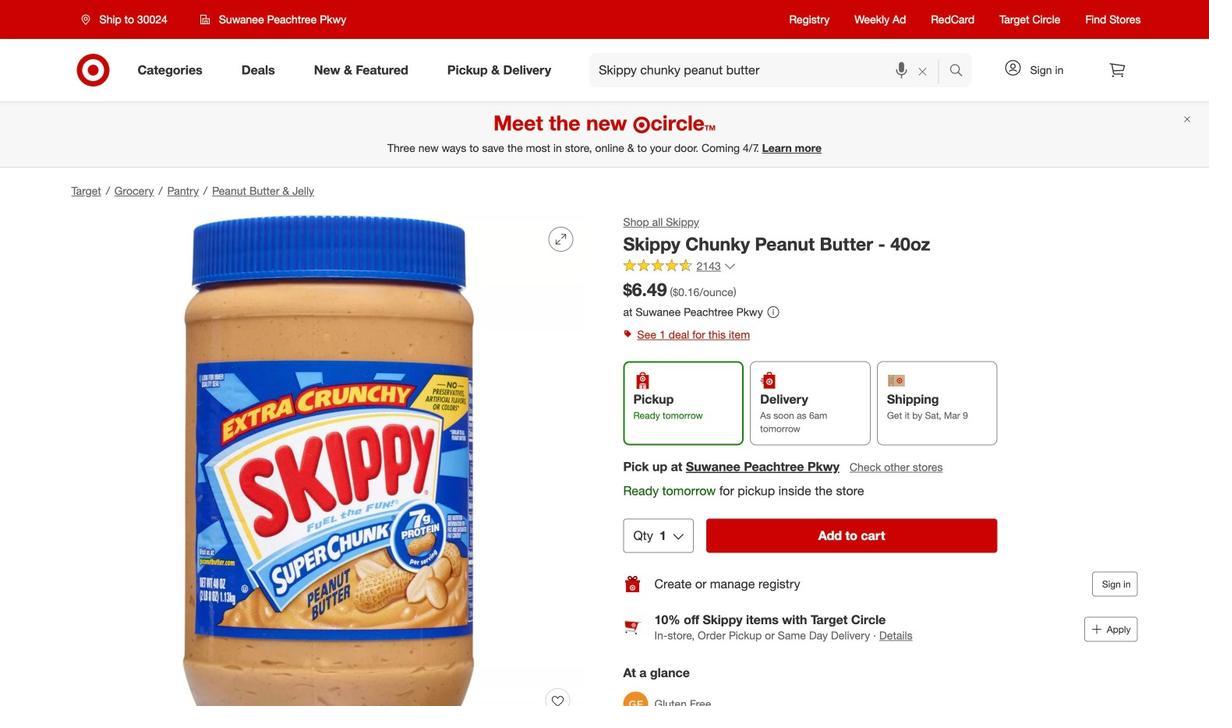 Task type: locate. For each thing, give the bounding box(es) containing it.
skippy chunky peanut butter - 40oz, 1 of 16 image
[[71, 215, 586, 707]]

What can we help you find? suggestions appear below search field
[[590, 53, 954, 87]]



Task type: vqa. For each thing, say whether or not it's contained in the screenshot.
the What can we help you find? suggestions appear below search box
yes



